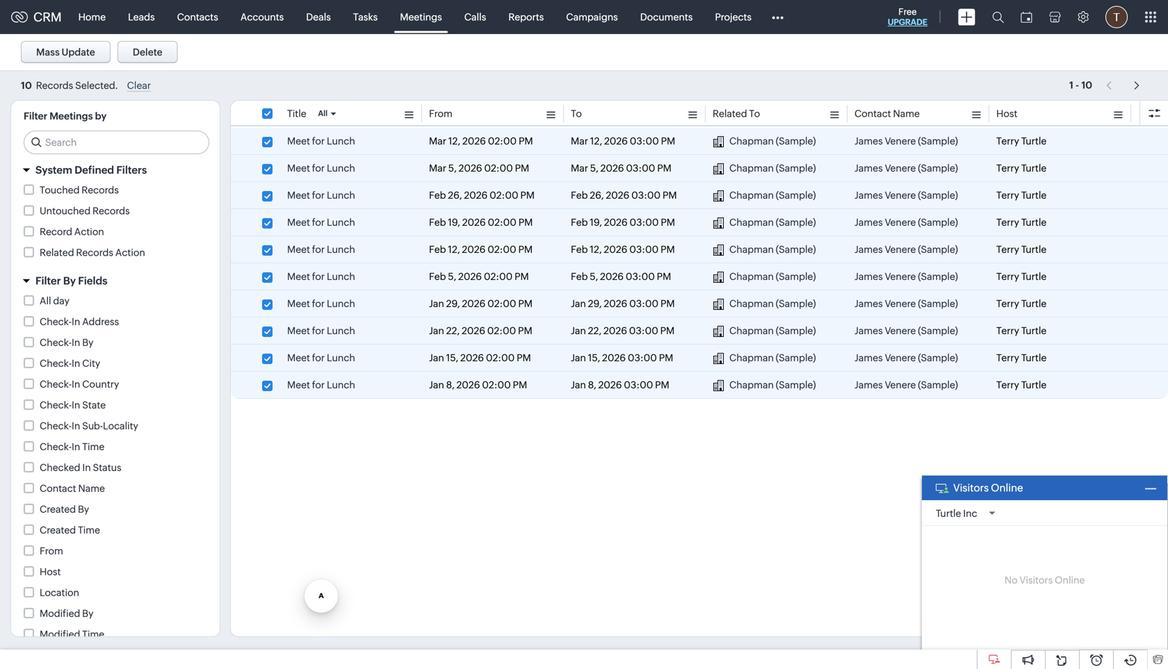 Task type: locate. For each thing, give the bounding box(es) containing it.
10 chapman (sample) link from the top
[[713, 378, 816, 392]]

0 vertical spatial created
[[40, 504, 76, 515]]

1 vertical spatial records
[[92, 205, 130, 217]]

calls link
[[453, 0, 497, 34]]

touched
[[40, 185, 80, 196]]

2 terry turtle from the top
[[997, 163, 1047, 174]]

created up created time
[[40, 504, 76, 515]]

james venere (sample) for feb 12, 2026 03:00 pm
[[855, 244, 958, 255]]

2026 for jan 29, 2026 03:00 pm
[[604, 298, 627, 309]]

2 26, from the left
[[590, 190, 604, 201]]

visitors right no
[[1020, 575, 1053, 586]]

1 horizontal spatial 22,
[[588, 325, 602, 337]]

0 horizontal spatial 15,
[[446, 353, 458, 364]]

7 for from the top
[[312, 298, 325, 309]]

10 meet for lunch from the top
[[287, 380, 355, 391]]

1 29, from the left
[[446, 298, 460, 309]]

chapman (sample) for jan 8, 2026 03:00 pm
[[729, 380, 816, 391]]

pm up feb 19, 2026 02:00 pm
[[520, 190, 535, 201]]

in left state
[[72, 400, 80, 411]]

online
[[991, 482, 1023, 495], [1055, 575, 1085, 586]]

19, for feb 19, 2026 02:00 pm
[[448, 217, 460, 228]]

for
[[312, 136, 325, 147], [312, 163, 325, 174], [312, 190, 325, 201], [312, 217, 325, 228], [312, 244, 325, 255], [312, 271, 325, 282], [312, 298, 325, 309], [312, 325, 325, 337], [312, 353, 325, 364], [312, 380, 325, 391]]

7 meet for lunch from the top
[[287, 298, 355, 309]]

10 venere from the top
[[885, 380, 916, 391]]

10 records selected.
[[21, 80, 118, 91]]

1 horizontal spatial related
[[713, 108, 747, 119]]

03:00 down jan 29, 2026 03:00 pm
[[629, 325, 658, 337]]

logo image
[[11, 11, 28, 23]]

2026 up jan 15, 2026 02:00 pm on the bottom left of page
[[462, 325, 485, 337]]

1 vertical spatial from
[[40, 546, 63, 557]]

7 meet from the top
[[287, 298, 310, 309]]

1 to from the left
[[571, 108, 582, 119]]

mar up mar 5, 2026 02:00 pm
[[429, 136, 446, 147]]

2 vertical spatial records
[[76, 247, 113, 258]]

2026 for mar 12, 2026 02:00 pm
[[462, 136, 486, 147]]

1 vertical spatial online
[[1055, 575, 1085, 586]]

0 horizontal spatial contact name
[[40, 483, 105, 494]]

feb for feb 5, 2026 03:00 pm
[[571, 271, 588, 282]]

feb up jan 29, 2026 03:00 pm
[[571, 271, 588, 282]]

by for modified
[[82, 608, 93, 620]]

0 vertical spatial from
[[429, 108, 453, 119]]

2 19, from the left
[[590, 217, 602, 228]]

8,
[[446, 380, 455, 391], [588, 380, 596, 391]]

jan 22, 2026 02:00 pm
[[429, 325, 532, 337]]

pm down the "jan 15, 2026 03:00 pm"
[[655, 380, 670, 391]]

feb 5, 2026 02:00 pm
[[429, 271, 529, 282]]

chapman (sample) for feb 12, 2026 03:00 pm
[[729, 244, 816, 255]]

22, up the "jan 15, 2026 03:00 pm"
[[588, 325, 602, 337]]

0 vertical spatial all
[[318, 109, 328, 118]]

1 19, from the left
[[448, 217, 460, 228]]

meet for lunch link for feb 26, 2026 02:00 pm
[[287, 188, 355, 202]]

check- up the checked
[[40, 442, 72, 453]]

0 vertical spatial online
[[991, 482, 1023, 495]]

pm for feb 19, 2026 02:00 pm
[[519, 217, 533, 228]]

terry turtle for feb 19, 2026 03:00 pm
[[997, 217, 1047, 228]]

chapman (sample) link for mar 5, 2026 03:00 pm
[[713, 161, 816, 175]]

2 james venere (sample) link from the top
[[855, 161, 958, 175]]

1 vertical spatial meetings
[[50, 111, 93, 122]]

pm down the feb 19, 2026 03:00 pm
[[661, 244, 675, 255]]

0 vertical spatial filter
[[24, 111, 47, 122]]

profile element
[[1097, 0, 1136, 34]]

documents link
[[629, 0, 704, 34]]

03:00 up jan 22, 2026 03:00 pm
[[629, 298, 659, 309]]

8, for jan 8, 2026 03:00 pm
[[588, 380, 596, 391]]

1 vertical spatial modified
[[40, 629, 80, 640]]

turtle inside field
[[936, 508, 961, 519]]

created
[[40, 504, 76, 515], [40, 525, 76, 536]]

untouched
[[40, 205, 91, 217]]

0 horizontal spatial 26,
[[448, 190, 462, 201]]

2 check- from the top
[[40, 337, 72, 348]]

james venere (sample)
[[855, 136, 958, 147], [855, 163, 958, 174], [855, 190, 958, 201], [855, 217, 958, 228], [855, 244, 958, 255], [855, 271, 958, 282], [855, 298, 958, 309], [855, 325, 958, 337], [855, 353, 958, 364], [855, 380, 958, 391]]

02:00 up mar 5, 2026 02:00 pm
[[488, 136, 517, 147]]

by inside dropdown button
[[63, 275, 76, 287]]

state
[[82, 400, 106, 411]]

2026 for feb 26, 2026 03:00 pm
[[606, 190, 630, 201]]

0 horizontal spatial 29,
[[446, 298, 460, 309]]

3 terry turtle from the top
[[997, 190, 1047, 201]]

29, down feb 5, 2026 03:00 pm
[[588, 298, 602, 309]]

1 22, from the left
[[446, 325, 460, 337]]

visitors up turtle inc field
[[953, 482, 989, 495]]

pm for feb 12, 2026 02:00 pm
[[518, 244, 533, 255]]

jan down jan 15, 2026 02:00 pm on the bottom left of page
[[429, 380, 444, 391]]

check- up check-in city
[[40, 337, 72, 348]]

5 chapman from the top
[[729, 244, 774, 255]]

jan up the jan 8, 2026 02:00 pm
[[429, 353, 444, 364]]

created for created time
[[40, 525, 76, 536]]

7 meet for lunch link from the top
[[287, 297, 355, 311]]

7 check- from the top
[[40, 442, 72, 453]]

03:00 down feb 26, 2026 03:00 pm at the top of page
[[630, 217, 659, 228]]

9 james venere (sample) from the top
[[855, 353, 958, 364]]

1 horizontal spatial 15,
[[588, 353, 600, 364]]

5 terry from the top
[[997, 244, 1019, 255]]

for for feb 5, 2026 02:00 pm
[[312, 271, 325, 282]]

1 horizontal spatial to
[[749, 108, 760, 119]]

turtle for feb 19, 2026 03:00 pm
[[1021, 217, 1047, 228]]

0 horizontal spatial all
[[40, 296, 51, 307]]

02:00 up feb 26, 2026 02:00 pm in the top of the page
[[484, 163, 513, 174]]

james for feb 12, 2026 03:00 pm
[[855, 244, 883, 255]]

4 meet for lunch link from the top
[[287, 216, 355, 229]]

filter meetings by
[[24, 111, 107, 122]]

1 vertical spatial related
[[40, 247, 74, 258]]

5 terry turtle from the top
[[997, 244, 1047, 255]]

0 vertical spatial visitors
[[953, 482, 989, 495]]

in left the sub-
[[72, 421, 80, 432]]

9 meet from the top
[[287, 353, 310, 364]]

2 chapman (sample) from the top
[[729, 163, 816, 174]]

02:00 up jan 22, 2026 02:00 pm
[[488, 298, 516, 309]]

2026 down mar 12, 2026 02:00 pm
[[459, 163, 482, 174]]

in for country
[[72, 379, 80, 390]]

2 meet for lunch from the top
[[287, 163, 355, 174]]

8 lunch from the top
[[327, 325, 355, 337]]

chapman (sample) for feb 19, 2026 03:00 pm
[[729, 217, 816, 228]]

for for feb 26, 2026 02:00 pm
[[312, 190, 325, 201]]

1 - from the top
[[1076, 80, 1079, 91]]

5 meet from the top
[[287, 244, 310, 255]]

2026 for feb 12, 2026 02:00 pm
[[462, 244, 486, 255]]

pm down feb 19, 2026 02:00 pm
[[518, 244, 533, 255]]

1
[[1070, 80, 1074, 91], [1070, 80, 1074, 91]]

mar down mar 12, 2026 03:00 pm
[[571, 163, 588, 174]]

online right no
[[1055, 575, 1085, 586]]

1 horizontal spatial contact
[[855, 108, 891, 119]]

time down created by
[[78, 525, 100, 536]]

2026 for feb 19, 2026 03:00 pm
[[604, 217, 628, 228]]

visitors
[[953, 482, 989, 495], [1020, 575, 1053, 586]]

by up 'day'
[[63, 275, 76, 287]]

8 meet for lunch from the top
[[287, 325, 355, 337]]

terry for mar 12, 2026 03:00 pm
[[997, 136, 1019, 147]]

1 check- from the top
[[40, 316, 72, 328]]

chapman (sample)
[[729, 136, 816, 147], [729, 163, 816, 174], [729, 190, 816, 201], [729, 217, 816, 228], [729, 244, 816, 255], [729, 271, 816, 282], [729, 298, 816, 309], [729, 325, 816, 337], [729, 353, 816, 364], [729, 380, 816, 391]]

7 chapman (sample) link from the top
[[713, 297, 816, 311]]

filter inside dropdown button
[[35, 275, 61, 287]]

Turtle Inc field
[[922, 501, 1020, 526]]

12, up mar 5, 2026 03:00 pm
[[590, 136, 602, 147]]

check- down 'all day'
[[40, 316, 72, 328]]

0 horizontal spatial visitors
[[953, 482, 989, 495]]

feb 19, 2026 02:00 pm
[[429, 217, 533, 228]]

0 horizontal spatial online
[[991, 482, 1023, 495]]

3 meet for lunch from the top
[[287, 190, 355, 201]]

2 vertical spatial time
[[82, 629, 104, 640]]

02:00 down feb 26, 2026 02:00 pm in the top of the page
[[488, 217, 517, 228]]

name
[[893, 108, 920, 119], [78, 483, 105, 494]]

action up related records action
[[74, 226, 104, 237]]

jan down feb 5, 2026 03:00 pm
[[571, 298, 586, 309]]

check-in by
[[40, 337, 94, 348]]

pm up feb 26, 2026 02:00 pm in the top of the page
[[515, 163, 529, 174]]

mar for mar 12, 2026 02:00 pm
[[429, 136, 446, 147]]

mar 12, 2026 03:00 pm
[[571, 136, 675, 147]]

7 lunch from the top
[[327, 298, 355, 309]]

03:00 for jan 8, 2026 03:00 pm
[[624, 380, 653, 391]]

in up checked in status
[[72, 442, 80, 453]]

created down created by
[[40, 525, 76, 536]]

2026 up jan 29, 2026 03:00 pm
[[600, 271, 624, 282]]

4 for from the top
[[312, 217, 325, 228]]

Search text field
[[24, 131, 209, 154]]

4 check- from the top
[[40, 379, 72, 390]]

meet for lunch for jan 8, 2026 02:00 pm
[[287, 380, 355, 391]]

02:00 down jan 22, 2026 02:00 pm
[[486, 353, 515, 364]]

reports
[[509, 11, 544, 23]]

29, for jan 29, 2026 02:00 pm
[[446, 298, 460, 309]]

19,
[[448, 217, 460, 228], [590, 217, 602, 228]]

pm up the feb 19, 2026 03:00 pm
[[663, 190, 677, 201]]

jan up jan 15, 2026 02:00 pm on the bottom left of page
[[429, 325, 444, 337]]

0 vertical spatial modified
[[40, 608, 80, 620]]

leads
[[128, 11, 155, 23]]

james venere (sample) link for jan 15, 2026 03:00 pm
[[855, 351, 958, 365]]

6 meet for lunch link from the top
[[287, 270, 355, 284]]

2 modified from the top
[[40, 629, 80, 640]]

records up fields
[[76, 247, 113, 258]]

2 lunch from the top
[[327, 163, 355, 174]]

terry turtle
[[997, 136, 1047, 147], [997, 163, 1047, 174], [997, 190, 1047, 201], [997, 217, 1047, 228], [997, 244, 1047, 255], [997, 271, 1047, 282], [997, 298, 1047, 309], [997, 325, 1047, 337], [997, 353, 1047, 364], [997, 380, 1047, 391]]

for for jan 29, 2026 02:00 pm
[[312, 298, 325, 309]]

3 chapman (sample) link from the top
[[713, 188, 816, 202]]

0 vertical spatial contact name
[[855, 108, 920, 119]]

1 horizontal spatial 29,
[[588, 298, 602, 309]]

19, up feb 12, 2026 03:00 pm
[[590, 217, 602, 228]]

james venere (sample) link for feb 26, 2026 03:00 pm
[[855, 188, 958, 202]]

pm down jan 22, 2026 02:00 pm
[[517, 353, 531, 364]]

8, down jan 15, 2026 02:00 pm on the bottom left of page
[[446, 380, 455, 391]]

1 horizontal spatial from
[[429, 108, 453, 119]]

10 meet from the top
[[287, 380, 310, 391]]

pm for jan 29, 2026 03:00 pm
[[661, 298, 675, 309]]

2026 up the jan 29, 2026 02:00 pm
[[458, 271, 482, 282]]

row group
[[231, 128, 1168, 399]]

james venere (sample) link for jan 29, 2026 03:00 pm
[[855, 297, 958, 311]]

meet for lunch for mar 5, 2026 02:00 pm
[[287, 163, 355, 174]]

in left status
[[82, 462, 91, 474]]

8 meet for lunch link from the top
[[287, 324, 355, 338]]

1 modified from the top
[[40, 608, 80, 620]]

1 vertical spatial visitors
[[1020, 575, 1053, 586]]

2 8, from the left
[[588, 380, 596, 391]]

records down defined
[[82, 185, 119, 196]]

4 chapman from the top
[[729, 217, 774, 228]]

jan for jan 29, 2026 02:00 pm
[[429, 298, 444, 309]]

2026 for mar 5, 2026 03:00 pm
[[600, 163, 624, 174]]

feb up feb 12, 2026 02:00 pm at the top left
[[429, 217, 446, 228]]

2026 down mar 5, 2026 02:00 pm
[[464, 190, 488, 201]]

jan down feb 5, 2026 02:00 pm
[[429, 298, 444, 309]]

check-in city
[[40, 358, 100, 369]]

2 29, from the left
[[588, 298, 602, 309]]

9 terry turtle from the top
[[997, 353, 1047, 364]]

8 james from the top
[[855, 325, 883, 337]]

lunch for jan 22, 2026 02:00 pm
[[327, 325, 355, 337]]

1 vertical spatial name
[[78, 483, 105, 494]]

8 terry turtle from the top
[[997, 325, 1047, 337]]

filter down records
[[24, 111, 47, 122]]

2026 up the "jan 15, 2026 03:00 pm"
[[604, 325, 627, 337]]

5 lunch from the top
[[327, 244, 355, 255]]

inc
[[963, 508, 977, 519]]

for for jan 22, 2026 02:00 pm
[[312, 325, 325, 337]]

address
[[82, 316, 119, 328]]

meet for lunch link for jan 15, 2026 02:00 pm
[[287, 351, 355, 365]]

5,
[[448, 163, 457, 174], [590, 163, 599, 174], [448, 271, 456, 282], [590, 271, 598, 282]]

2 for from the top
[[312, 163, 325, 174]]

pm down feb 26, 2026 02:00 pm in the top of the page
[[519, 217, 533, 228]]

12, up feb 5, 2026 02:00 pm
[[448, 244, 460, 255]]

pm down jan 22, 2026 03:00 pm
[[659, 353, 673, 364]]

03:00 down feb 12, 2026 03:00 pm
[[626, 271, 655, 282]]

0 vertical spatial action
[[74, 226, 104, 237]]

8, down the "jan 15, 2026 03:00 pm"
[[588, 380, 596, 391]]

2 created from the top
[[40, 525, 76, 536]]

1 venere from the top
[[885, 136, 916, 147]]

6 check- from the top
[[40, 421, 72, 432]]

from
[[429, 108, 453, 119], [40, 546, 63, 557]]

feb for feb 26, 2026 02:00 pm
[[429, 190, 446, 201]]

6 terry turtle from the top
[[997, 271, 1047, 282]]

5, up the jan 29, 2026 02:00 pm
[[448, 271, 456, 282]]

feb up the jan 29, 2026 02:00 pm
[[429, 271, 446, 282]]

terry for feb 5, 2026 03:00 pm
[[997, 271, 1019, 282]]

lunch for jan 8, 2026 02:00 pm
[[327, 380, 355, 391]]

02:00 down the jan 29, 2026 02:00 pm
[[487, 325, 516, 337]]

chapman (sample) for mar 5, 2026 03:00 pm
[[729, 163, 816, 174]]

1 chapman from the top
[[729, 136, 774, 147]]

1 james venere (sample) from the top
[[855, 136, 958, 147]]

1 chapman (sample) from the top
[[729, 136, 816, 147]]

2026 down the "jan 15, 2026 03:00 pm"
[[598, 380, 622, 391]]

2026 for mar 5, 2026 02:00 pm
[[459, 163, 482, 174]]

in left city
[[72, 358, 80, 369]]

venere for feb 26, 2026 03:00 pm
[[885, 190, 916, 201]]

2 james from the top
[[855, 163, 883, 174]]

9 meet for lunch link from the top
[[287, 351, 355, 365]]

1 horizontal spatial 26,
[[590, 190, 604, 201]]

22, up jan 15, 2026 02:00 pm on the bottom left of page
[[446, 325, 460, 337]]

02:00 for mar 12, 2026 02:00 pm
[[488, 136, 517, 147]]

pm for feb 12, 2026 03:00 pm
[[661, 244, 675, 255]]

26, down mar 5, 2026 03:00 pm
[[590, 190, 604, 201]]

1 lunch from the top
[[327, 136, 355, 147]]

1 vertical spatial filter
[[35, 275, 61, 287]]

lunch for feb 5, 2026 02:00 pm
[[327, 271, 355, 282]]

7 venere from the top
[[885, 298, 916, 309]]

2026 down jan 15, 2026 02:00 pm on the bottom left of page
[[457, 380, 480, 391]]

02:00 for feb 12, 2026 02:00 pm
[[488, 244, 516, 255]]

2026 down mar 12, 2026 03:00 pm
[[600, 163, 624, 174]]

turtle for jan 15, 2026 03:00 pm
[[1021, 353, 1047, 364]]

2026 down feb 5, 2026 02:00 pm
[[462, 298, 486, 309]]

in
[[72, 316, 80, 328], [72, 337, 80, 348], [72, 358, 80, 369], [72, 379, 80, 390], [72, 400, 80, 411], [72, 421, 80, 432], [72, 442, 80, 453], [82, 462, 91, 474]]

created time
[[40, 525, 100, 536]]

9 james from the top
[[855, 353, 883, 364]]

10 chapman from the top
[[729, 380, 774, 391]]

10 meet for lunch link from the top
[[287, 378, 355, 392]]

chapman
[[729, 136, 774, 147], [729, 163, 774, 174], [729, 190, 774, 201], [729, 217, 774, 228], [729, 244, 774, 255], [729, 271, 774, 282], [729, 298, 774, 309], [729, 325, 774, 337], [729, 353, 774, 364], [729, 380, 774, 391]]

1 horizontal spatial 8,
[[588, 380, 596, 391]]

0 horizontal spatial host
[[40, 567, 61, 578]]

0 horizontal spatial from
[[40, 546, 63, 557]]

pm up jan 22, 2026 03:00 pm
[[661, 298, 675, 309]]

5 james from the top
[[855, 244, 883, 255]]

delete
[[133, 47, 162, 58]]

update
[[62, 47, 95, 58]]

10
[[1082, 80, 1093, 91], [21, 80, 32, 91], [1082, 80, 1093, 91]]

15, for jan 15, 2026 02:00 pm
[[446, 353, 458, 364]]

turtle for jan 8, 2026 03:00 pm
[[1021, 380, 1047, 391]]

4 terry from the top
[[997, 217, 1019, 228]]

modified
[[40, 608, 80, 620], [40, 629, 80, 640]]

meet for lunch
[[287, 136, 355, 147], [287, 163, 355, 174], [287, 190, 355, 201], [287, 217, 355, 228], [287, 244, 355, 255], [287, 271, 355, 282], [287, 298, 355, 309], [287, 325, 355, 337], [287, 353, 355, 364], [287, 380, 355, 391]]

8 james venere (sample) link from the top
[[855, 324, 958, 338]]

02:00
[[488, 136, 517, 147], [484, 163, 513, 174], [490, 190, 518, 201], [488, 217, 517, 228], [488, 244, 516, 255], [484, 271, 513, 282], [488, 298, 516, 309], [487, 325, 516, 337], [486, 353, 515, 364], [482, 380, 511, 391]]

03:00 for feb 19, 2026 03:00 pm
[[630, 217, 659, 228]]

turtle for mar 12, 2026 03:00 pm
[[1021, 136, 1047, 147]]

1 horizontal spatial 19,
[[590, 217, 602, 228]]

02:00 down feb 19, 2026 02:00 pm
[[488, 244, 516, 255]]

james for mar 12, 2026 03:00 pm
[[855, 136, 883, 147]]

6 james venere (sample) from the top
[[855, 271, 958, 282]]

check-in country
[[40, 379, 119, 390]]

terry turtle for jan 15, 2026 03:00 pm
[[997, 353, 1047, 364]]

4 james venere (sample) from the top
[[855, 217, 958, 228]]

in for by
[[72, 337, 80, 348]]

meet for lunch for feb 12, 2026 02:00 pm
[[287, 244, 355, 255]]

02:00 for jan 15, 2026 02:00 pm
[[486, 353, 515, 364]]

fields
[[78, 275, 107, 287]]

in up "check-in state" on the bottom left
[[72, 379, 80, 390]]

9 meet for lunch from the top
[[287, 353, 355, 364]]

turtle for feb 12, 2026 03:00 pm
[[1021, 244, 1047, 255]]

chapman for feb 26, 2026 03:00 pm
[[729, 190, 774, 201]]

james venere (sample) link
[[855, 134, 958, 148], [855, 161, 958, 175], [855, 188, 958, 202], [855, 216, 958, 229], [855, 243, 958, 257], [855, 270, 958, 284], [855, 297, 958, 311], [855, 324, 958, 338], [855, 351, 958, 365], [855, 378, 958, 392]]

0 horizontal spatial to
[[571, 108, 582, 119]]

9 chapman from the top
[[729, 353, 774, 364]]

contact
[[855, 108, 891, 119], [40, 483, 76, 494]]

modified by
[[40, 608, 93, 620]]

22,
[[446, 325, 460, 337], [588, 325, 602, 337]]

pm down the jan 29, 2026 02:00 pm
[[518, 325, 532, 337]]

3 james venere (sample) link from the top
[[855, 188, 958, 202]]

9 james venere (sample) link from the top
[[855, 351, 958, 365]]

in for address
[[72, 316, 80, 328]]

chapman (sample) for jan 22, 2026 03:00 pm
[[729, 325, 816, 337]]

mar up mar 5, 2026 03:00 pm
[[571, 136, 588, 147]]

records for touched
[[82, 185, 119, 196]]

pm up mar 5, 2026 02:00 pm
[[519, 136, 533, 147]]

time down modified by
[[82, 629, 104, 640]]

jan down the "jan 15, 2026 03:00 pm"
[[571, 380, 586, 391]]

02:00 for feb 5, 2026 02:00 pm
[[484, 271, 513, 282]]

contacts
[[177, 11, 218, 23]]

campaigns
[[566, 11, 618, 23]]

mar
[[429, 136, 446, 147], [571, 136, 588, 147], [429, 163, 446, 174], [571, 163, 588, 174]]

james venere (sample) for feb 5, 2026 03:00 pm
[[855, 271, 958, 282]]

james
[[855, 136, 883, 147], [855, 163, 883, 174], [855, 190, 883, 201], [855, 217, 883, 228], [855, 244, 883, 255], [855, 271, 883, 282], [855, 298, 883, 309], [855, 325, 883, 337], [855, 353, 883, 364], [855, 380, 883, 391]]

0 vertical spatial records
[[82, 185, 119, 196]]

1 horizontal spatial host
[[997, 108, 1018, 119]]

1 vertical spatial action
[[115, 247, 145, 258]]

1 meet from the top
[[287, 136, 310, 147]]

2026 up jan 8, 2026 03:00 pm
[[602, 353, 626, 364]]

projects
[[715, 11, 752, 23]]

1 terry from the top
[[997, 136, 1019, 147]]

check- down check-in city
[[40, 379, 72, 390]]

03:00 up the feb 19, 2026 03:00 pm
[[632, 190, 661, 201]]

calendar image
[[1021, 11, 1033, 23]]

james for jan 29, 2026 03:00 pm
[[855, 298, 883, 309]]

12,
[[448, 136, 460, 147], [590, 136, 602, 147], [448, 244, 460, 255], [590, 244, 602, 255]]

1 horizontal spatial meetings
[[400, 11, 442, 23]]

modified down location on the left
[[40, 608, 80, 620]]

1 vertical spatial contact
[[40, 483, 76, 494]]

1 vertical spatial host
[[40, 567, 61, 578]]

4 lunch from the top
[[327, 217, 355, 228]]

2 1 - 10 from the top
[[1070, 80, 1093, 91]]

turtle
[[1021, 136, 1047, 147], [1021, 163, 1047, 174], [1021, 190, 1047, 201], [1021, 217, 1047, 228], [1021, 244, 1047, 255], [1021, 271, 1047, 282], [1021, 298, 1047, 309], [1021, 325, 1047, 337], [1021, 353, 1047, 364], [1021, 380, 1047, 391], [936, 508, 961, 519]]

1 horizontal spatial name
[[893, 108, 920, 119]]

check- down check-in by
[[40, 358, 72, 369]]

no visitors online
[[1005, 575, 1085, 586]]

all
[[318, 109, 328, 118], [40, 296, 51, 307]]

1 vertical spatial created
[[40, 525, 76, 536]]

james for jan 15, 2026 03:00 pm
[[855, 353, 883, 364]]

crm link
[[11, 10, 62, 24]]

james venere (sample) link for feb 12, 2026 03:00 pm
[[855, 243, 958, 257]]

online up turtle inc field
[[991, 482, 1023, 495]]

profile image
[[1106, 6, 1128, 28]]

1 vertical spatial time
[[78, 525, 100, 536]]

0 horizontal spatial 8,
[[446, 380, 455, 391]]

james venere (sample) for jan 22, 2026 03:00 pm
[[855, 325, 958, 337]]

10 chapman (sample) from the top
[[729, 380, 816, 391]]

3 terry from the top
[[997, 190, 1019, 201]]

pm down feb 26, 2026 03:00 pm at the top of page
[[661, 217, 675, 228]]

5 check- from the top
[[40, 400, 72, 411]]

2026 for feb 5, 2026 03:00 pm
[[600, 271, 624, 282]]

james for jan 8, 2026 03:00 pm
[[855, 380, 883, 391]]

check- up check-in time
[[40, 421, 72, 432]]

0 vertical spatial time
[[82, 442, 104, 453]]

03:00
[[630, 136, 659, 147], [626, 163, 655, 174], [632, 190, 661, 201], [630, 217, 659, 228], [630, 244, 659, 255], [626, 271, 655, 282], [629, 298, 659, 309], [629, 325, 658, 337], [628, 353, 657, 364], [624, 380, 653, 391]]

03:00 for mar 5, 2026 03:00 pm
[[626, 163, 655, 174]]

crm
[[33, 10, 62, 24]]

3 venere from the top
[[885, 190, 916, 201]]

meetings left calls
[[400, 11, 442, 23]]

filter by fields button
[[11, 269, 220, 293]]

9 terry from the top
[[997, 353, 1019, 364]]

time
[[82, 442, 104, 453], [78, 525, 100, 536], [82, 629, 104, 640]]

venere for jan 15, 2026 03:00 pm
[[885, 353, 916, 364]]

2026 for jan 22, 2026 03:00 pm
[[604, 325, 627, 337]]

0 vertical spatial related
[[713, 108, 747, 119]]

pm down jan 29, 2026 03:00 pm
[[660, 325, 675, 337]]

2026 up mar 5, 2026 02:00 pm
[[462, 136, 486, 147]]

by up modified time
[[82, 608, 93, 620]]

venere for mar 5, 2026 03:00 pm
[[885, 163, 916, 174]]

26,
[[448, 190, 462, 201], [590, 190, 604, 201]]

8 james venere (sample) from the top
[[855, 325, 958, 337]]

5 meet for lunch from the top
[[287, 244, 355, 255]]

pm down feb 12, 2026 02:00 pm at the top left
[[515, 271, 529, 282]]

meet for jan 29, 2026 02:00 pm
[[287, 298, 310, 309]]

5 james venere (sample) from the top
[[855, 244, 958, 255]]

records
[[82, 185, 119, 196], [92, 205, 130, 217], [76, 247, 113, 258]]

action up filter by fields dropdown button
[[115, 247, 145, 258]]

james for mar 5, 2026 03:00 pm
[[855, 163, 883, 174]]

home link
[[67, 0, 117, 34]]

7 terry from the top
[[997, 298, 1019, 309]]

jan for jan 22, 2026 03:00 pm
[[571, 325, 586, 337]]

0 horizontal spatial related
[[40, 247, 74, 258]]

9 chapman (sample) from the top
[[729, 353, 816, 364]]

6 chapman (sample) link from the top
[[713, 270, 816, 284]]

19, up feb 12, 2026 02:00 pm at the top left
[[448, 217, 460, 228]]

jan up jan 8, 2026 03:00 pm
[[571, 353, 586, 364]]

venere for jan 29, 2026 03:00 pm
[[885, 298, 916, 309]]

in down check-in address
[[72, 337, 80, 348]]

in for sub-
[[72, 421, 80, 432]]

untouched records
[[40, 205, 130, 217]]

7 chapman from the top
[[729, 298, 774, 309]]

check-
[[40, 316, 72, 328], [40, 337, 72, 348], [40, 358, 72, 369], [40, 379, 72, 390], [40, 400, 72, 411], [40, 421, 72, 432], [40, 442, 72, 453]]

created for created by
[[40, 504, 76, 515]]

chapman (sample) for mar 12, 2026 03:00 pm
[[729, 136, 816, 147]]

1 terry turtle from the top
[[997, 136, 1047, 147]]

5 chapman (sample) from the top
[[729, 244, 816, 255]]

feb 5, 2026 03:00 pm
[[571, 271, 671, 282]]

0 horizontal spatial 22,
[[446, 325, 460, 337]]

8 for from the top
[[312, 325, 325, 337]]

0 horizontal spatial contact
[[40, 483, 76, 494]]

5 venere from the top
[[885, 244, 916, 255]]

1 horizontal spatial all
[[318, 109, 328, 118]]

pm up jan 22, 2026 02:00 pm
[[518, 298, 533, 309]]

pm down jan 15, 2026 02:00 pm on the bottom left of page
[[513, 380, 527, 391]]

accounts link
[[229, 0, 295, 34]]

8 chapman (sample) from the top
[[729, 325, 816, 337]]

0 horizontal spatial 19,
[[448, 217, 460, 228]]

0 vertical spatial host
[[997, 108, 1018, 119]]

chapman for mar 12, 2026 03:00 pm
[[729, 136, 774, 147]]

1 vertical spatial all
[[40, 296, 51, 307]]

records down touched records
[[92, 205, 130, 217]]

2 15, from the left
[[588, 353, 600, 364]]

mass
[[36, 47, 60, 58]]

pm
[[519, 136, 533, 147], [661, 136, 675, 147], [515, 163, 529, 174], [657, 163, 672, 174], [520, 190, 535, 201], [663, 190, 677, 201], [519, 217, 533, 228], [661, 217, 675, 228], [518, 244, 533, 255], [661, 244, 675, 255], [515, 271, 529, 282], [657, 271, 671, 282], [518, 298, 533, 309], [661, 298, 675, 309], [518, 325, 532, 337], [660, 325, 675, 337], [517, 353, 531, 364], [659, 353, 673, 364], [513, 380, 527, 391], [655, 380, 670, 391]]

all right title at the left top of page
[[318, 109, 328, 118]]

5, down mar 12, 2026 02:00 pm
[[448, 163, 457, 174]]

filters
[[116, 164, 147, 176]]

by up created time
[[78, 504, 89, 515]]

meetings
[[400, 11, 442, 23], [50, 111, 93, 122]]

chapman (sample) link for mar 12, 2026 03:00 pm
[[713, 134, 816, 148]]

meet for lunch for feb 26, 2026 02:00 pm
[[287, 190, 355, 201]]

2 chapman from the top
[[729, 163, 774, 174]]

26, down mar 5, 2026 02:00 pm
[[448, 190, 462, 201]]



Task type: vqa. For each thing, say whether or not it's contained in the screenshot.
fourth 555-555-5555 from the bottom
no



Task type: describe. For each thing, give the bounding box(es) containing it.
turtle inc
[[936, 508, 977, 519]]

search image
[[992, 11, 1004, 23]]

james venere (sample) link for jan 8, 2026 03:00 pm
[[855, 378, 958, 392]]

visitors online
[[953, 482, 1023, 495]]

james venere (sample) for jan 15, 2026 03:00 pm
[[855, 353, 958, 364]]

jan for jan 29, 2026 03:00 pm
[[571, 298, 586, 309]]

status
[[93, 462, 121, 474]]

filter by fields
[[35, 275, 107, 287]]

all for all
[[318, 109, 328, 118]]

modified time
[[40, 629, 104, 640]]

no
[[1005, 575, 1018, 586]]

chapman (sample) link for feb 19, 2026 03:00 pm
[[713, 216, 816, 229]]

mar 5, 2026 03:00 pm
[[571, 163, 672, 174]]

02:00 for feb 19, 2026 02:00 pm
[[488, 217, 517, 228]]

home
[[78, 11, 106, 23]]

meet for feb 26, 2026 02:00 pm
[[287, 190, 310, 201]]

chapman for mar 5, 2026 03:00 pm
[[729, 163, 774, 174]]

feb 26, 2026 03:00 pm
[[571, 190, 677, 201]]

5, for feb 5, 2026 02:00 pm
[[448, 271, 456, 282]]

1 horizontal spatial visitors
[[1020, 575, 1053, 586]]

1 1 - 10 from the top
[[1070, 80, 1093, 91]]

defined
[[75, 164, 114, 176]]

meet for feb 5, 2026 02:00 pm
[[287, 271, 310, 282]]

chapman for jan 22, 2026 03:00 pm
[[729, 325, 774, 337]]

12, for mar 12, 2026 03:00 pm
[[590, 136, 602, 147]]

terry for feb 26, 2026 03:00 pm
[[997, 190, 1019, 201]]

upgrade
[[888, 17, 928, 27]]

2 1 from the top
[[1070, 80, 1074, 91]]

city
[[82, 358, 100, 369]]

create menu element
[[950, 0, 984, 34]]

2 to from the left
[[749, 108, 760, 119]]

turtle for feb 26, 2026 03:00 pm
[[1021, 190, 1047, 201]]

related records action
[[40, 247, 145, 258]]

meet for lunch for mar 12, 2026 02:00 pm
[[287, 136, 355, 147]]

chapman for jan 8, 2026 03:00 pm
[[729, 380, 774, 391]]

terry for jan 8, 2026 03:00 pm
[[997, 380, 1019, 391]]

1 horizontal spatial online
[[1055, 575, 1085, 586]]

03:00 for feb 26, 2026 03:00 pm
[[632, 190, 661, 201]]

pm for jan 22, 2026 02:00 pm
[[518, 325, 532, 337]]

checked in status
[[40, 462, 121, 474]]

related to
[[713, 108, 760, 119]]

pm for jan 15, 2026 03:00 pm
[[659, 353, 673, 364]]

system
[[35, 164, 72, 176]]

terry turtle for feb 12, 2026 03:00 pm
[[997, 244, 1047, 255]]

contacts link
[[166, 0, 229, 34]]

jan 8, 2026 03:00 pm
[[571, 380, 670, 391]]

2026 for jan 15, 2026 03:00 pm
[[602, 353, 626, 364]]

chapman (sample) link for feb 5, 2026 03:00 pm
[[713, 270, 816, 284]]

jan 29, 2026 02:00 pm
[[429, 298, 533, 309]]

meet for lunch link for feb 5, 2026 02:00 pm
[[287, 270, 355, 284]]

deals link
[[295, 0, 342, 34]]

turtle for jan 22, 2026 03:00 pm
[[1021, 325, 1047, 337]]

jan for jan 22, 2026 02:00 pm
[[429, 325, 444, 337]]

day
[[53, 296, 70, 307]]

jan 15, 2026 02:00 pm
[[429, 353, 531, 364]]

record
[[40, 226, 72, 237]]

mar for mar 12, 2026 03:00 pm
[[571, 136, 588, 147]]

free
[[899, 7, 917, 17]]

chapman for feb 12, 2026 03:00 pm
[[729, 244, 774, 255]]

by for created
[[78, 504, 89, 515]]

documents
[[640, 11, 693, 23]]

record action
[[40, 226, 104, 237]]

chapman (sample) link for jan 22, 2026 03:00 pm
[[713, 324, 816, 338]]

james for feb 26, 2026 03:00 pm
[[855, 190, 883, 201]]

meet for lunch link for mar 5, 2026 02:00 pm
[[287, 161, 355, 175]]

check-in time
[[40, 442, 104, 453]]

terry turtle for feb 5, 2026 03:00 pm
[[997, 271, 1047, 282]]

15, for jan 15, 2026 03:00 pm
[[588, 353, 600, 364]]

mass update button
[[21, 41, 110, 63]]

meetings link
[[389, 0, 453, 34]]

sub-
[[82, 421, 103, 432]]

12, for feb 12, 2026 03:00 pm
[[590, 244, 602, 255]]

chapman for feb 5, 2026 03:00 pm
[[729, 271, 774, 282]]

0 vertical spatial contact
[[855, 108, 891, 119]]

accounts
[[240, 11, 284, 23]]

5, for mar 5, 2026 02:00 pm
[[448, 163, 457, 174]]

search element
[[984, 0, 1013, 34]]

2026 for jan 8, 2026 02:00 pm
[[457, 380, 480, 391]]

0 horizontal spatial meetings
[[50, 111, 93, 122]]

row group containing meet for lunch
[[231, 128, 1168, 399]]

feb for feb 5, 2026 02:00 pm
[[429, 271, 446, 282]]

2026 for feb 5, 2026 02:00 pm
[[458, 271, 482, 282]]

deals
[[306, 11, 331, 23]]

meet for lunch link for jan 8, 2026 02:00 pm
[[287, 378, 355, 392]]

mar 5, 2026 02:00 pm
[[429, 163, 529, 174]]

checked
[[40, 462, 80, 474]]

campaigns link
[[555, 0, 629, 34]]

country
[[82, 379, 119, 390]]

1 horizontal spatial action
[[115, 247, 145, 258]]

jan 22, 2026 03:00 pm
[[571, 325, 675, 337]]

feb 26, 2026 02:00 pm
[[429, 190, 535, 201]]

james venere (sample) for feb 26, 2026 03:00 pm
[[855, 190, 958, 201]]

1 horizontal spatial contact name
[[855, 108, 920, 119]]

check- for check-in country
[[40, 379, 72, 390]]

chapman for jan 15, 2026 03:00 pm
[[729, 353, 774, 364]]

in for time
[[72, 442, 80, 453]]

pm for mar 12, 2026 02:00 pm
[[519, 136, 533, 147]]

check-in address
[[40, 316, 119, 328]]

calls
[[464, 11, 486, 23]]

in for state
[[72, 400, 80, 411]]

feb 12, 2026 02:00 pm
[[429, 244, 533, 255]]

feb for feb 19, 2026 03:00 pm
[[571, 217, 588, 228]]

venere for jan 8, 2026 03:00 pm
[[885, 380, 916, 391]]

in for status
[[82, 462, 91, 474]]

by for filter
[[63, 275, 76, 287]]

by up city
[[82, 337, 94, 348]]

touched records
[[40, 185, 119, 196]]

chapman (sample) for jan 29, 2026 03:00 pm
[[729, 298, 816, 309]]

james venere (sample) link for feb 19, 2026 03:00 pm
[[855, 216, 958, 229]]

james for jan 22, 2026 03:00 pm
[[855, 325, 883, 337]]

0 vertical spatial name
[[893, 108, 920, 119]]

created by
[[40, 504, 89, 515]]

chapman (sample) link for jan 29, 2026 03:00 pm
[[713, 297, 816, 311]]

pm for feb 26, 2026 02:00 pm
[[520, 190, 535, 201]]

system defined filters button
[[11, 158, 220, 183]]

2026 for jan 29, 2026 02:00 pm
[[462, 298, 486, 309]]

pm for jan 22, 2026 03:00 pm
[[660, 325, 675, 337]]

jan for jan 15, 2026 03:00 pm
[[571, 353, 586, 364]]

feb for feb 12, 2026 02:00 pm
[[429, 244, 446, 255]]

projects link
[[704, 0, 763, 34]]

lunch for mar 12, 2026 02:00 pm
[[327, 136, 355, 147]]

all for all day
[[40, 296, 51, 307]]

1 vertical spatial contact name
[[40, 483, 105, 494]]

for for mar 12, 2026 02:00 pm
[[312, 136, 325, 147]]

tasks link
[[342, 0, 389, 34]]

jan 8, 2026 02:00 pm
[[429, 380, 527, 391]]

delete button
[[117, 41, 178, 63]]

meet for lunch for jan 15, 2026 02:00 pm
[[287, 353, 355, 364]]

james venere (sample) link for feb 5, 2026 03:00 pm
[[855, 270, 958, 284]]

leads link
[[117, 0, 166, 34]]

for for feb 12, 2026 02:00 pm
[[312, 244, 325, 255]]

records
[[36, 80, 73, 91]]

0 horizontal spatial action
[[74, 226, 104, 237]]

james venere (sample) for jan 8, 2026 03:00 pm
[[855, 380, 958, 391]]

meet for lunch link for jan 22, 2026 02:00 pm
[[287, 324, 355, 338]]

locality
[[103, 421, 138, 432]]

03:00 for jan 29, 2026 03:00 pm
[[629, 298, 659, 309]]

clear
[[127, 80, 151, 91]]

mar 12, 2026 02:00 pm
[[429, 136, 533, 147]]

james venere (sample) link for mar 12, 2026 03:00 pm
[[855, 134, 958, 148]]

feb 19, 2026 03:00 pm
[[571, 217, 675, 228]]

tasks
[[353, 11, 378, 23]]

0 horizontal spatial name
[[78, 483, 105, 494]]

time for created time
[[78, 525, 100, 536]]

Other Modules field
[[763, 6, 793, 28]]

title
[[287, 108, 306, 119]]

lunch for feb 26, 2026 02:00 pm
[[327, 190, 355, 201]]

system defined filters
[[35, 164, 147, 176]]

pm for feb 5, 2026 02:00 pm
[[515, 271, 529, 282]]

chapman (sample) for feb 5, 2026 03:00 pm
[[729, 271, 816, 282]]

feb 12, 2026 03:00 pm
[[571, 244, 675, 255]]

location
[[40, 588, 79, 599]]

2 - from the top
[[1076, 80, 1079, 91]]

mass update
[[36, 47, 95, 58]]

jan 29, 2026 03:00 pm
[[571, 298, 675, 309]]

1 1 from the top
[[1070, 80, 1074, 91]]

james venere (sample) link for jan 22, 2026 03:00 pm
[[855, 324, 958, 338]]

check-in sub-locality
[[40, 421, 138, 432]]

create menu image
[[958, 9, 976, 25]]

jan for jan 15, 2026 02:00 pm
[[429, 353, 444, 364]]

all day
[[40, 296, 70, 307]]

check-in state
[[40, 400, 106, 411]]

0 vertical spatial meetings
[[400, 11, 442, 23]]

reports link
[[497, 0, 555, 34]]

by
[[95, 111, 107, 122]]

selected.
[[75, 80, 118, 91]]

terry turtle for jan 8, 2026 03:00 pm
[[997, 380, 1047, 391]]



